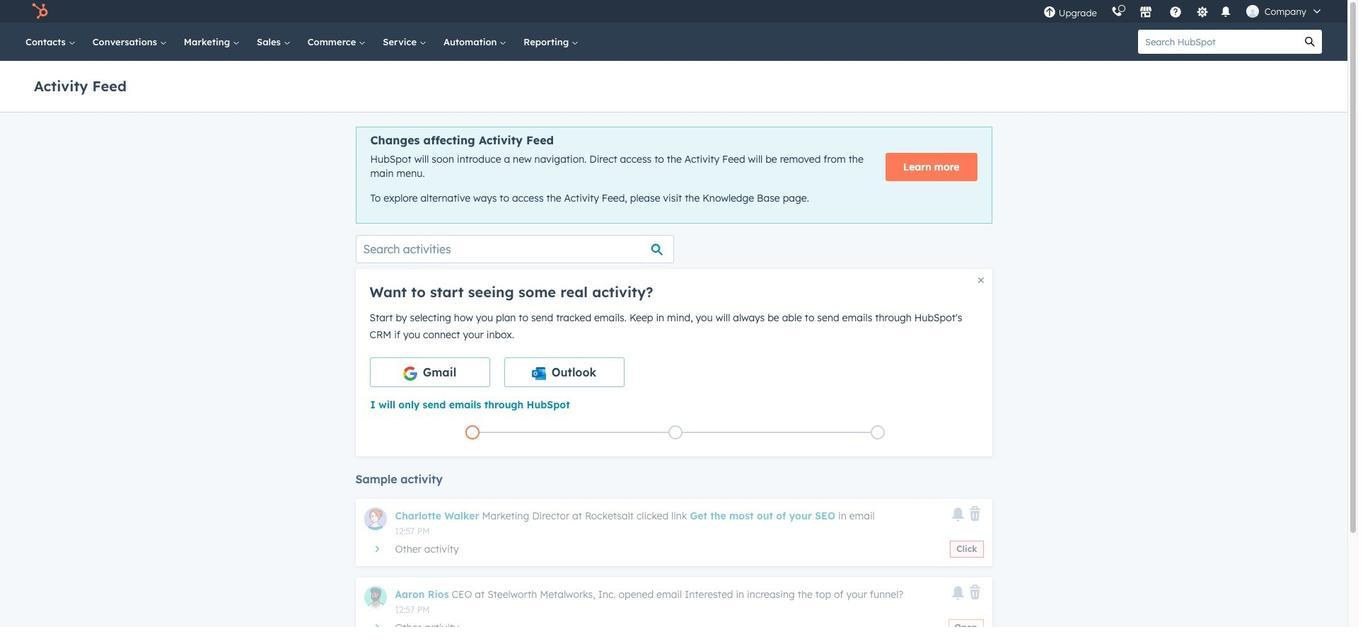 Task type: vqa. For each thing, say whether or not it's contained in the screenshot.
the in the set up the basics import your contacts, invite teammates, and understand hubspot properties
no



Task type: locate. For each thing, give the bounding box(es) containing it.
Search activities search field
[[356, 235, 674, 263]]

menu
[[1037, 0, 1331, 23]]

Search HubSpot search field
[[1139, 30, 1299, 54]]

None checkbox
[[370, 357, 490, 387], [504, 357, 625, 387], [370, 357, 490, 387], [504, 357, 625, 387]]

marketplaces image
[[1140, 6, 1153, 19]]

list
[[371, 422, 980, 442]]



Task type: describe. For each thing, give the bounding box(es) containing it.
close image
[[978, 277, 984, 283]]

onboarding.steps.finalstep.title image
[[875, 429, 882, 437]]

jacob simon image
[[1247, 5, 1260, 18]]

onboarding.steps.sendtrackedemailingmail.title image
[[672, 429, 679, 437]]



